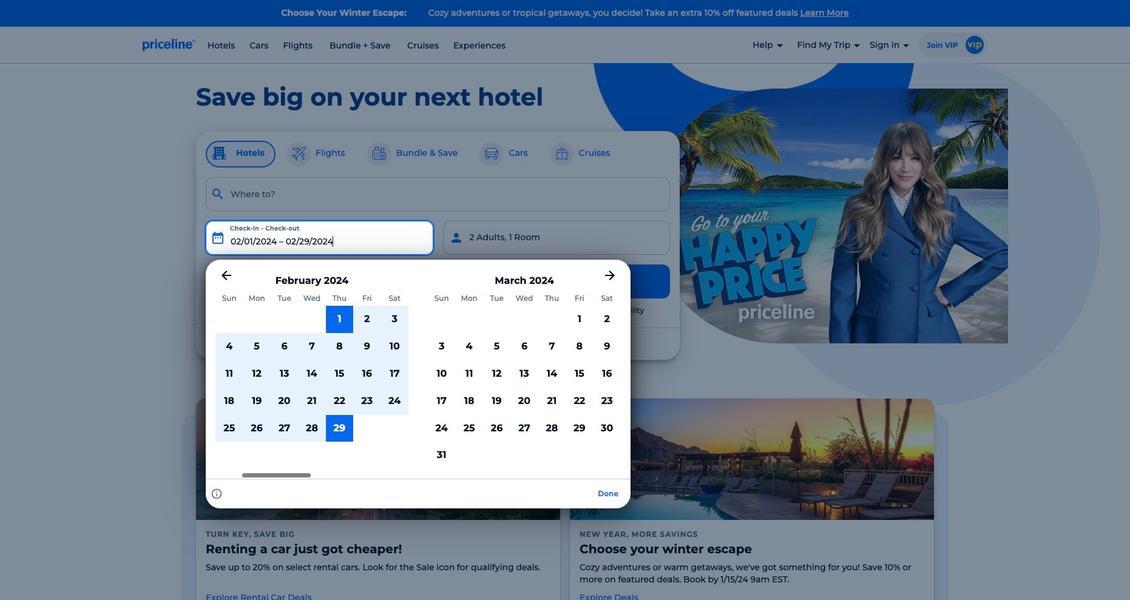 Task type: describe. For each thing, give the bounding box(es) containing it.
Where to? field
[[206, 177, 670, 211]]

vip badge icon image
[[966, 36, 984, 54]]

traveler selection text field
[[443, 221, 670, 255]]

show january 2024 image
[[219, 268, 234, 283]]

Check-in - Check-out field
[[206, 221, 433, 255]]



Task type: locate. For each thing, give the bounding box(es) containing it.
show march 2024 image
[[603, 268, 617, 283]]

None field
[[206, 177, 670, 211]]

priceline.com home image
[[143, 38, 195, 51]]

types of travel tab list
[[206, 141, 670, 167]]



